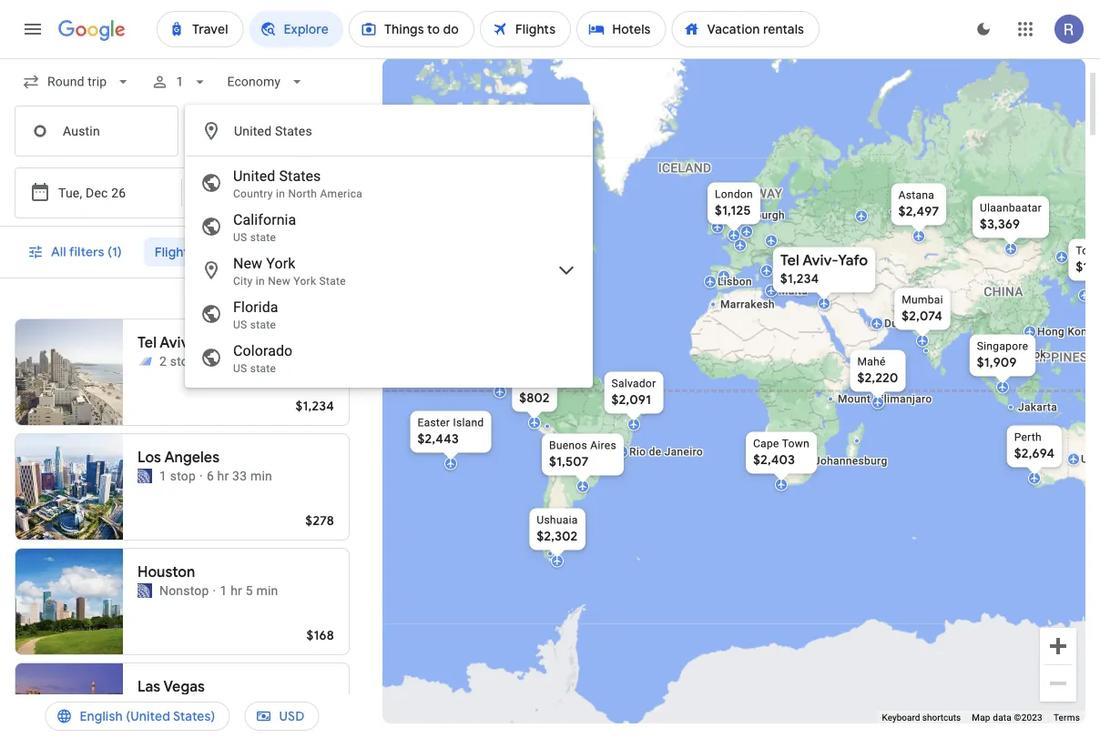 Task type: locate. For each thing, give the bounding box(es) containing it.
0 vertical spatial state
[[250, 231, 276, 244]]

0 vertical spatial york
[[266, 255, 295, 272]]

florida option
[[186, 292, 592, 336]]

kong
[[1068, 326, 1094, 338]]

new up city
[[233, 255, 262, 272]]

map data ©2023
[[972, 713, 1043, 724]]

$1,94
[[1076, 259, 1100, 276]]

0 vertical spatial 1
[[176, 74, 183, 89]]

yafo up 19
[[195, 334, 225, 352]]

2 3 from the left
[[246, 698, 253, 713]]

None field
[[15, 66, 140, 98], [220, 66, 313, 98], [15, 66, 140, 98], [220, 66, 313, 98]]

london $1,125
[[715, 188, 753, 219]]

china
[[984, 284, 1023, 299]]

2 us from the top
[[233, 319, 247, 332]]

nonstop down vegas
[[159, 698, 209, 713]]

all
[[51, 244, 66, 260]]

1 vertical spatial aviv-
[[160, 334, 195, 352]]

2 vertical spatial us
[[233, 362, 247, 375]]

min for tel aviv-yafo
[[264, 354, 286, 369]]

stops
[[273, 244, 307, 260]]

aviv- inside tel aviv-yafo $1,234
[[803, 251, 838, 270]]

hr right 19
[[231, 354, 243, 369]]

list box inside dialog
[[186, 157, 592, 387]]

 image for tel aviv-yafo
[[206, 352, 210, 371]]

in for new
[[256, 275, 265, 288]]

0 horizontal spatial aviv-
[[160, 334, 195, 352]]

1 vertical spatial us
[[233, 319, 247, 332]]

state down california
[[250, 231, 276, 244]]

(1)
[[108, 244, 122, 260]]

in inside united states country in north america
[[276, 188, 285, 200]]

vegas
[[163, 678, 205, 697]]

english (united states)
[[80, 709, 215, 725]]

new york option
[[186, 249, 592, 292]]

island
[[453, 417, 484, 429]]

1 horizontal spatial 3
[[246, 698, 253, 713]]

mumbai $2,074
[[902, 294, 943, 325]]

0 horizontal spatial yafo
[[195, 334, 225, 352]]

2 vertical spatial 1
[[220, 583, 227, 598]]

1 for 1
[[176, 74, 183, 89]]

 image left 19
[[206, 352, 210, 371]]

2
[[159, 354, 167, 369]]

state inside colorado us state
[[250, 362, 276, 375]]

tokyo $1,94
[[1076, 245, 1100, 276]]

terms
[[1054, 713, 1080, 724]]

hr left 5
[[231, 583, 242, 598]]

1 horizontal spatial aviv-
[[803, 251, 838, 270]]

york
[[266, 255, 295, 272], [294, 275, 316, 288]]

3 us from the top
[[233, 362, 247, 375]]

$1,909
[[977, 355, 1017, 371]]

ushuaia
[[537, 514, 578, 527]]

hr right 6
[[217, 469, 229, 484]]

buenos aires $1,507
[[549, 439, 617, 470]]

1 state from the top
[[250, 231, 276, 244]]

filters
[[69, 244, 104, 260]]

new york city in new york state
[[233, 255, 346, 288]]

0 vertical spatial tel
[[780, 251, 800, 270]]

1507 US dollars text field
[[549, 454, 589, 470]]

in left north
[[276, 188, 285, 200]]

3 left usd
[[246, 698, 253, 713]]

1 vertical spatial  image
[[213, 582, 216, 600]]

1 us from the top
[[233, 231, 247, 244]]

us right 19
[[233, 362, 247, 375]]

278 US dollars text field
[[305, 513, 334, 529]]

3369 US dollars text field
[[980, 216, 1020, 233]]

min left usd
[[256, 698, 278, 713]]

stops
[[170, 354, 203, 369]]

2 vertical spatial state
[[250, 362, 276, 375]]

us inside colorado us state
[[233, 362, 247, 375]]

0 horizontal spatial new
[[233, 255, 262, 272]]

1 horizontal spatial 1
[[176, 74, 183, 89]]

tel inside tel aviv-yafo $1,234
[[780, 251, 800, 270]]

state for florida
[[250, 319, 276, 332]]

0 vertical spatial us
[[233, 231, 247, 244]]

0 vertical spatial nonstop
[[159, 583, 209, 598]]

2 horizontal spatial 1
[[220, 583, 227, 598]]

2 vertical spatial  image
[[213, 697, 216, 715]]

min for houston
[[256, 583, 278, 598]]

keyboard shortcuts button
[[882, 712, 961, 725]]

norway
[[729, 186, 783, 201]]

united image
[[138, 469, 152, 484], [138, 584, 152, 598]]

nonstop down 'houston'
[[159, 583, 209, 598]]

1 vertical spatial united image
[[138, 584, 152, 598]]

dialog containing united states
[[185, 105, 593, 388]]

buenos
[[549, 439, 587, 452]]

min right 25
[[264, 354, 286, 369]]

state inside the california us state
[[250, 231, 276, 244]]

1 nonstop from the top
[[159, 583, 209, 598]]

tel up air canada and united image
[[138, 334, 157, 352]]

1 vertical spatial new
[[268, 275, 291, 288]]

tel for tel aviv-yafo
[[138, 334, 157, 352]]

aviv-
[[803, 251, 838, 270], [160, 334, 195, 352]]

in inside new york city in new york state
[[256, 275, 265, 288]]

united image for los angeles
[[138, 469, 152, 484]]

state for california
[[250, 231, 276, 244]]

us inside florida us state
[[233, 319, 247, 332]]

map
[[972, 713, 991, 724]]

state down florida
[[250, 319, 276, 332]]

tel aviv-yafo $1,234
[[780, 251, 868, 287]]

yafo right rome
[[838, 251, 868, 270]]

new up about these results
[[268, 275, 291, 288]]

1 united image from the top
[[138, 469, 152, 484]]

tel up $1,234 text box
[[780, 251, 800, 270]]

hr
[[231, 354, 243, 369], [217, 469, 229, 484], [231, 583, 242, 598], [231, 698, 242, 713]]

0 horizontal spatial 1
[[159, 469, 167, 484]]

min for las vegas
[[256, 698, 278, 713]]

usd button
[[245, 695, 319, 739]]

0 vertical spatial yafo
[[838, 251, 868, 270]]

1 inside "popup button"
[[176, 74, 183, 89]]

2 united image from the top
[[138, 584, 152, 598]]

0 vertical spatial united image
[[138, 469, 152, 484]]

houston
[[138, 563, 195, 582]]

aires
[[590, 439, 617, 452]]

united image down los
[[138, 469, 152, 484]]

3 hr 3 min
[[220, 698, 278, 713]]

1 vertical spatial 1
[[159, 469, 167, 484]]

 image left "1 hr 5 min"
[[213, 582, 216, 600]]

2497 US dollars text field
[[899, 204, 939, 220]]

york up results
[[294, 275, 316, 288]]

$2,694
[[1014, 446, 1055, 462]]

1 vertical spatial nonstop
[[159, 698, 209, 713]]

0 horizontal spatial 3
[[220, 698, 227, 713]]

list box
[[186, 157, 592, 387]]

 image
[[206, 352, 210, 371], [213, 582, 216, 600], [213, 697, 216, 715]]

las vegas
[[138, 678, 205, 697]]

$2,497
[[899, 204, 939, 220]]

1 horizontal spatial new
[[268, 275, 291, 288]]

6
[[207, 469, 214, 484]]

1 button
[[143, 60, 216, 104]]

cape town $2,403
[[753, 438, 810, 469]]

yafo inside tel aviv-yafo $1,234
[[838, 251, 868, 270]]

1 horizontal spatial in
[[276, 188, 285, 200]]

america
[[320, 188, 363, 200]]

keyboard shortcuts
[[882, 713, 961, 724]]

tokyo
[[1076, 245, 1100, 257]]

american and allegiant image
[[138, 699, 152, 713]]

state inside florida us state
[[250, 319, 276, 332]]

1 for 1 stop
[[159, 469, 167, 484]]

Where to? text field
[[186, 106, 592, 157]]

nonstop for houston
[[159, 583, 209, 598]]

mount
[[838, 393, 871, 406]]

colorado us state
[[233, 342, 293, 375]]

us inside the california us state
[[233, 231, 247, 244]]

2403 US dollars text field
[[753, 452, 795, 469]]

0 vertical spatial $1,234
[[780, 271, 819, 287]]

0 horizontal spatial $1,234
[[296, 398, 334, 414]]

us down california
[[233, 231, 247, 244]]

2302 US dollars text field
[[537, 529, 578, 545]]

 image left 3 hr 3 min
[[213, 697, 216, 715]]

2 nonstop from the top
[[159, 698, 209, 713]]

 image for las vegas
[[213, 697, 216, 715]]

list box containing united states
[[186, 157, 592, 387]]

2443 US dollars text field
[[418, 431, 459, 448]]

0 vertical spatial in
[[276, 188, 285, 200]]

yafo for tel aviv-yafo
[[195, 334, 225, 352]]

in right city
[[256, 275, 265, 288]]

us for florida
[[233, 319, 247, 332]]

aviv- up the 2 stops
[[160, 334, 195, 352]]

malta
[[779, 285, 808, 297]]

rio de janeiro
[[629, 446, 703, 459]]

edinburgh
[[733, 209, 785, 222]]

united
[[233, 167, 275, 184]]

florida
[[233, 298, 278, 316]]

mahé
[[858, 356, 886, 368]]

1 horizontal spatial $1,234
[[780, 271, 819, 287]]

ulaanbaatar $3,369
[[980, 202, 1042, 233]]

us
[[233, 231, 247, 244], [233, 319, 247, 332], [233, 362, 247, 375]]

california
[[233, 211, 296, 228]]

1 horizontal spatial tel
[[780, 251, 800, 270]]

hr for las vegas
[[231, 698, 242, 713]]

all filters (1) button
[[16, 230, 136, 274]]

map region
[[268, 0, 1100, 739]]

3 right states)
[[220, 698, 227, 713]]

states
[[279, 167, 321, 184]]

1 vertical spatial yafo
[[195, 334, 225, 352]]

 image for houston
[[213, 582, 216, 600]]

state down colorado
[[250, 362, 276, 375]]

1909 US dollars text field
[[977, 355, 1017, 371]]

168 US dollars text field
[[306, 628, 334, 644]]

las
[[138, 678, 161, 697]]

north
[[288, 188, 317, 200]]

0 vertical spatial  image
[[206, 352, 210, 371]]

0 vertical spatial aviv-
[[803, 251, 838, 270]]

stops button
[[262, 238, 338, 267]]

english (united states) button
[[45, 695, 230, 739]]

dialog inside filters form
[[185, 105, 593, 388]]

york up about these results
[[266, 255, 295, 272]]

0 horizontal spatial in
[[256, 275, 265, 288]]

1 vertical spatial state
[[250, 319, 276, 332]]

1 vertical spatial in
[[256, 275, 265, 288]]

hr right states)
[[231, 698, 242, 713]]

aviv- for tel aviv-yafo
[[160, 334, 195, 352]]

results
[[292, 294, 327, 307]]

los angeles
[[138, 449, 220, 467]]

singapore $1,909
[[977, 340, 1028, 371]]

$1,234 inside tel aviv-yafo $1,234
[[780, 271, 819, 287]]

0 vertical spatial new
[[233, 255, 262, 272]]

loading results progress bar
[[0, 58, 1100, 62]]

2091 US dollars text field
[[612, 392, 651, 408]]

$3,369
[[980, 216, 1020, 233]]

singapore
[[977, 340, 1028, 353]]

2 state from the top
[[250, 319, 276, 332]]

yafo
[[838, 251, 868, 270], [195, 334, 225, 352]]

$1,234
[[780, 271, 819, 287], [296, 398, 334, 414]]

min right 5
[[256, 583, 278, 598]]

1 vertical spatial tel
[[138, 334, 157, 352]]

us down florida
[[233, 319, 247, 332]]

toggle nearby airports for new york image
[[556, 260, 577, 281]]

state
[[319, 275, 346, 288]]

Departure text field
[[58, 168, 142, 218]]

3 state from the top
[[250, 362, 276, 375]]

0 horizontal spatial tel
[[138, 334, 157, 352]]

hr for tel aviv-yafo
[[231, 354, 243, 369]]

united image down 'houston'
[[138, 584, 152, 598]]

perth $2,694
[[1014, 431, 1055, 462]]

in
[[276, 188, 285, 200], [256, 275, 265, 288]]

None text field
[[15, 106, 179, 157]]

city
[[233, 275, 253, 288]]

aviv- up $1,234 text box
[[803, 251, 838, 270]]

all filters (1)
[[51, 244, 122, 260]]

dialog
[[185, 105, 593, 388]]

1 horizontal spatial yafo
[[838, 251, 868, 270]]

2694 US dollars text field
[[1014, 446, 1055, 462]]



Task type: describe. For each thing, give the bounding box(es) containing it.
ushuaia $2,302
[[537, 514, 578, 545]]

california us state
[[233, 211, 296, 244]]

dubai
[[884, 317, 914, 330]]

johannesburg
[[814, 455, 888, 468]]

mahé $2,220
[[858, 356, 898, 387]]

1 hr 5 min
[[220, 583, 278, 598]]

hr for houston
[[231, 583, 242, 598]]

us for colorado
[[233, 362, 247, 375]]

25
[[246, 354, 261, 369]]

tel for tel aviv-yafo $1,234
[[780, 251, 800, 270]]

in for united
[[276, 188, 285, 200]]

1 for 1 hr 5 min
[[220, 583, 227, 598]]

flights only
[[155, 244, 224, 260]]

2074 US dollars text field
[[902, 308, 943, 325]]

rio
[[629, 446, 646, 459]]

colorado option
[[186, 336, 592, 380]]

$1,125
[[715, 203, 751, 219]]

united image for houston
[[138, 584, 152, 598]]

angeles
[[164, 449, 220, 467]]

1944 US dollars text field
[[1076, 259, 1100, 276]]

ulaanbaatar
[[980, 202, 1042, 214]]

flights
[[155, 244, 195, 260]]

astana
[[899, 189, 935, 202]]

main menu image
[[22, 18, 44, 40]]

mount kilimanjaro
[[838, 393, 932, 406]]

state for colorado
[[250, 362, 276, 375]]

19 hr 25 min
[[213, 354, 286, 369]]

united states option
[[186, 161, 592, 205]]

1 vertical spatial $1,234
[[296, 398, 334, 414]]

iceland
[[658, 161, 712, 176]]

salvador
[[612, 378, 656, 390]]

janeiro
[[665, 446, 703, 459]]

perth
[[1014, 431, 1042, 444]]

about
[[228, 294, 258, 307]]

hong kong
[[1037, 326, 1094, 338]]

2 stops
[[159, 354, 203, 369]]

flights only button
[[144, 230, 255, 274]]

about these results
[[228, 294, 327, 307]]

united states country in north america
[[233, 167, 363, 200]]

colorado
[[233, 342, 293, 359]]

lima
[[519, 376, 545, 388]]

1234 US dollars text field
[[780, 271, 819, 287]]

cape
[[753, 438, 779, 450]]

19
[[213, 354, 228, 369]]

ulur
[[1081, 453, 1100, 466]]

hong
[[1037, 326, 1065, 338]]

$2,443
[[418, 431, 459, 448]]

us for california
[[233, 231, 247, 244]]

lima $802
[[519, 376, 550, 407]]

$2,220
[[858, 370, 898, 387]]

california option
[[186, 205, 592, 249]]

easter
[[418, 417, 450, 429]]

filters form
[[0, 58, 593, 388]]

kilimanjaro
[[874, 393, 932, 406]]

1125 US dollars text field
[[715, 203, 751, 219]]

$2,074
[[902, 308, 943, 325]]

1234 US dollars text field
[[296, 398, 334, 414]]

change appearance image
[[962, 7, 1005, 51]]

©2023
[[1014, 713, 1043, 724]]

states)
[[173, 709, 215, 725]]

only
[[198, 244, 224, 260]]

Return text field
[[196, 168, 287, 218]]

yafo for tel aviv-yafo $1,234
[[838, 251, 868, 270]]

stop
[[170, 469, 196, 484]]

$802
[[519, 390, 550, 407]]

$2,091
[[612, 392, 651, 408]]

terms link
[[1054, 713, 1080, 724]]

1 stop
[[159, 469, 196, 484]]

$168
[[306, 628, 334, 644]]

2220 US dollars text field
[[858, 370, 898, 387]]

town
[[782, 438, 810, 450]]

de
[[649, 446, 662, 459]]

1 vertical spatial york
[[294, 275, 316, 288]]

aviv- for tel aviv-yafo $1,234
[[803, 251, 838, 270]]

none text field inside filters form
[[15, 106, 179, 157]]

33
[[232, 469, 247, 484]]

these
[[261, 294, 289, 307]]

english
[[80, 709, 123, 725]]

min right 33
[[250, 469, 272, 484]]

country
[[233, 188, 273, 200]]

6 hr 33 min
[[207, 469, 272, 484]]

1 3 from the left
[[220, 698, 227, 713]]

los
[[138, 449, 161, 467]]

shortcuts
[[922, 713, 961, 724]]

$278
[[305, 513, 334, 529]]

bangkok
[[1002, 348, 1046, 361]]

lisbon
[[718, 276, 752, 288]]

air canada and united image
[[138, 354, 152, 369]]

florida us state
[[233, 298, 278, 332]]

802 US dollars text field
[[519, 390, 550, 407]]

5
[[246, 583, 253, 598]]

nonstop for las vegas
[[159, 698, 209, 713]]

jakarta
[[1018, 401, 1057, 414]]



Task type: vqa. For each thing, say whether or not it's contained in the screenshot.
3rd Add from the bottom
no



